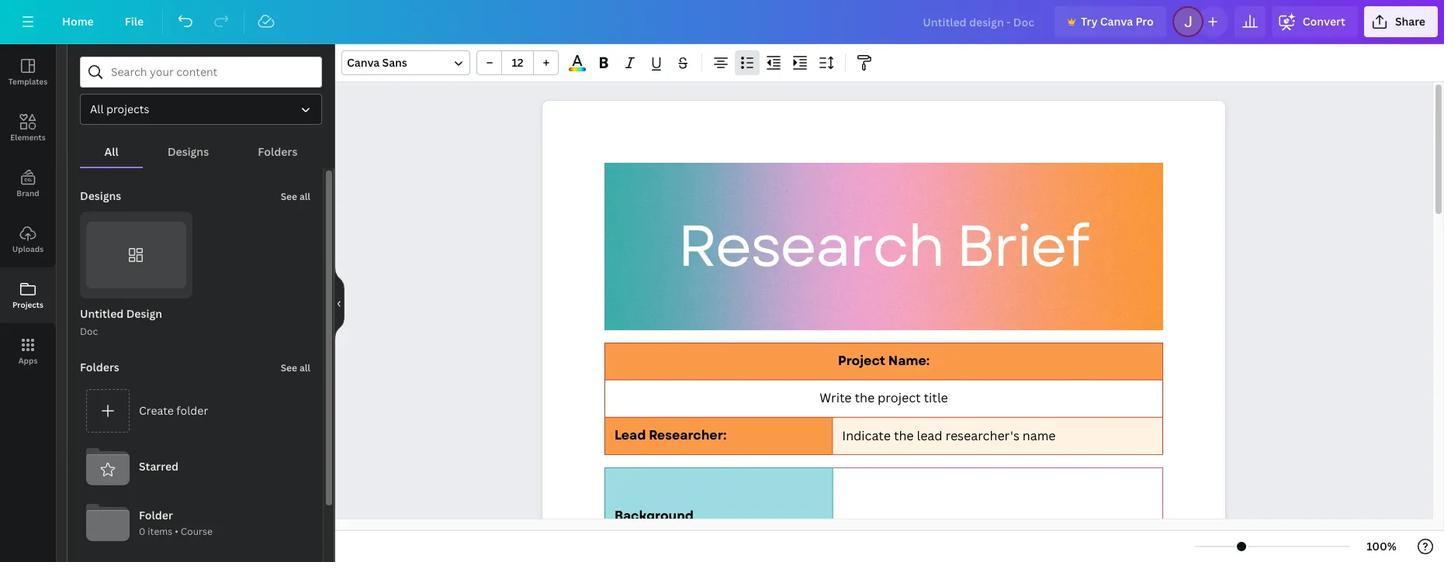 Task type: locate. For each thing, give the bounding box(es) containing it.
group
[[476, 50, 559, 75], [80, 212, 192, 299]]

1 horizontal spatial designs
[[168, 144, 209, 159]]

0 vertical spatial group
[[476, 50, 559, 75]]

sans
[[382, 55, 407, 70]]

folders button
[[233, 137, 322, 167]]

projects
[[12, 300, 43, 310]]

2 see all button from the top
[[279, 353, 312, 384]]

all down all projects
[[104, 144, 118, 159]]

see for designs
[[281, 190, 297, 203]]

try canva pro
[[1081, 14, 1154, 29]]

templates button
[[0, 44, 56, 100]]

2 all from the top
[[299, 362, 310, 375]]

1 vertical spatial see all button
[[279, 353, 312, 384]]

1 horizontal spatial all
[[104, 144, 118, 159]]

0 horizontal spatial all
[[90, 102, 104, 116]]

1 see all from the top
[[281, 190, 310, 203]]

2 see all from the top
[[281, 362, 310, 375]]

untitled
[[80, 307, 124, 322]]

1 vertical spatial all
[[299, 362, 310, 375]]

research
[[678, 205, 944, 289]]

0 horizontal spatial canva
[[347, 55, 380, 70]]

see all button for folders
[[279, 353, 312, 384]]

untitled design group
[[80, 212, 192, 340]]

designs down select ownership filter button
[[168, 144, 209, 159]]

all
[[90, 102, 104, 116], [104, 144, 118, 159]]

see
[[281, 190, 297, 203], [281, 362, 297, 375]]

1 all from the top
[[299, 190, 310, 203]]

canva left sans
[[347, 55, 380, 70]]

canva
[[1100, 14, 1133, 29], [347, 55, 380, 70]]

apps button
[[0, 324, 56, 379]]

research brief
[[678, 205, 1088, 289]]

2 see from the top
[[281, 362, 297, 375]]

pro
[[1136, 14, 1154, 29]]

see all for folders
[[281, 362, 310, 375]]

all left projects
[[90, 102, 104, 116]]

untitled design doc
[[80, 307, 162, 339]]

canva sans button
[[341, 50, 470, 75]]

see all button
[[279, 181, 312, 212], [279, 353, 312, 384]]

0 horizontal spatial designs
[[80, 189, 121, 203]]

design
[[126, 307, 162, 322]]

see all button for designs
[[279, 181, 312, 212]]

brand button
[[0, 156, 56, 212]]

main menu bar
[[0, 0, 1444, 44]]

1 horizontal spatial folders
[[258, 144, 297, 159]]

0 vertical spatial folders
[[258, 144, 297, 159]]

starred button
[[80, 439, 310, 495]]

canva sans
[[347, 55, 407, 70]]

1 see from the top
[[281, 190, 297, 203]]

designs down all button
[[80, 189, 121, 203]]

group left the color range icon
[[476, 50, 559, 75]]

0 vertical spatial see all
[[281, 190, 310, 203]]

– – number field
[[507, 55, 528, 70]]

0 vertical spatial all
[[299, 190, 310, 203]]

0 vertical spatial see all button
[[279, 181, 312, 212]]

folders
[[258, 144, 297, 159], [80, 360, 119, 375]]

elements button
[[0, 100, 56, 156]]

1 vertical spatial see all
[[281, 362, 310, 375]]

0 vertical spatial see
[[281, 190, 297, 203]]

0 horizontal spatial folders
[[80, 360, 119, 375]]

0 horizontal spatial group
[[80, 212, 192, 299]]

canva inside button
[[1100, 14, 1133, 29]]

1 see all button from the top
[[279, 181, 312, 212]]

1 vertical spatial canva
[[347, 55, 380, 70]]

group up design
[[80, 212, 192, 299]]

1 vertical spatial designs
[[80, 189, 121, 203]]

1 horizontal spatial canva
[[1100, 14, 1133, 29]]

all
[[299, 190, 310, 203], [299, 362, 310, 375]]

0 vertical spatial designs
[[168, 144, 209, 159]]

100% button
[[1356, 535, 1407, 559]]

folder
[[176, 404, 208, 418]]

canva right try
[[1100, 14, 1133, 29]]

folder 0 items • course
[[139, 508, 213, 538]]

1 vertical spatial see
[[281, 362, 297, 375]]

0 vertical spatial all
[[90, 102, 104, 116]]

uploads
[[12, 244, 44, 255]]

1 vertical spatial all
[[104, 144, 118, 159]]

Search your content search field
[[111, 57, 312, 87]]

doc
[[80, 325, 98, 339]]

all inside select ownership filter button
[[90, 102, 104, 116]]

all inside button
[[104, 144, 118, 159]]

all for all
[[104, 144, 118, 159]]

Design title text field
[[910, 6, 1048, 37]]

1 horizontal spatial group
[[476, 50, 559, 75]]

see all
[[281, 190, 310, 203], [281, 362, 310, 375]]

0 vertical spatial canva
[[1100, 14, 1133, 29]]

all for designs
[[299, 190, 310, 203]]

see all for designs
[[281, 190, 310, 203]]

designs
[[168, 144, 209, 159], [80, 189, 121, 203]]

•
[[175, 525, 178, 538]]

0
[[139, 525, 145, 538]]

course
[[181, 525, 213, 538]]

Research Brief text field
[[542, 101, 1225, 563]]

file button
[[112, 6, 156, 37]]



Task type: vqa. For each thing, say whether or not it's contained in the screenshot.
digital
no



Task type: describe. For each thing, give the bounding box(es) containing it.
home
[[62, 14, 94, 29]]

share button
[[1364, 6, 1438, 37]]

uploads button
[[0, 212, 56, 268]]

all projects
[[90, 102, 149, 116]]

all for folders
[[299, 362, 310, 375]]

create folder button
[[80, 384, 310, 439]]

all for all projects
[[90, 102, 104, 116]]

file
[[125, 14, 144, 29]]

projects button
[[0, 268, 56, 324]]

create
[[139, 404, 174, 418]]

brand
[[17, 188, 39, 199]]

canva inside popup button
[[347, 55, 380, 70]]

folder
[[139, 508, 173, 523]]

1 vertical spatial group
[[80, 212, 192, 299]]

create folder
[[139, 404, 208, 418]]

starred
[[139, 460, 179, 474]]

1 vertical spatial folders
[[80, 360, 119, 375]]

Select ownership filter button
[[80, 94, 322, 125]]

items
[[148, 525, 173, 538]]

templates
[[8, 76, 47, 87]]

designs button
[[143, 137, 233, 167]]

all button
[[80, 137, 143, 167]]

color range image
[[569, 68, 586, 71]]

hide image
[[334, 266, 345, 341]]

convert button
[[1272, 6, 1358, 37]]

try
[[1081, 14, 1098, 29]]

100%
[[1367, 539, 1397, 554]]

folders inside 'button'
[[258, 144, 297, 159]]

brief
[[956, 205, 1088, 289]]

elements
[[10, 132, 46, 143]]

share
[[1395, 14, 1425, 29]]

designs inside button
[[168, 144, 209, 159]]

convert
[[1303, 14, 1345, 29]]

home link
[[50, 6, 106, 37]]

side panel tab list
[[0, 44, 56, 379]]

projects
[[106, 102, 149, 116]]

apps
[[18, 355, 38, 366]]

see for folders
[[281, 362, 297, 375]]

try canva pro button
[[1054, 6, 1166, 37]]



